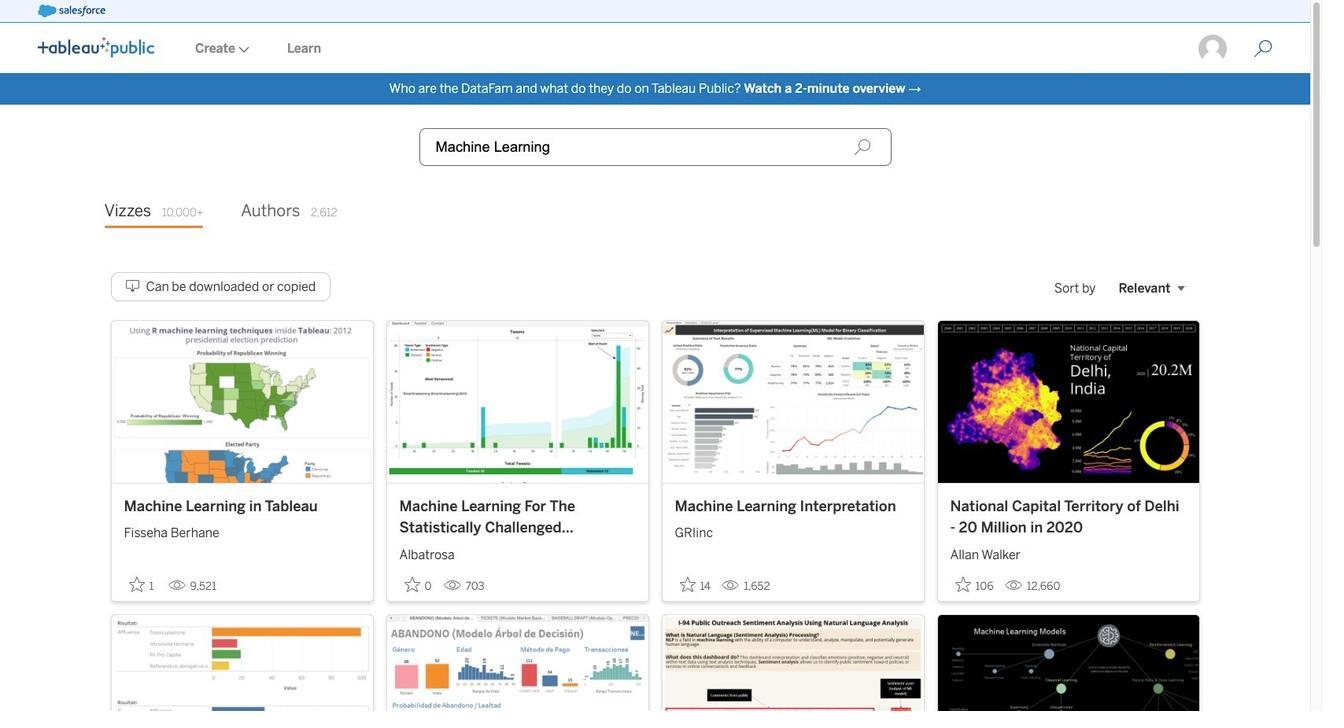 Task type: vqa. For each thing, say whether or not it's contained in the screenshot.
Undo image
no



Task type: locate. For each thing, give the bounding box(es) containing it.
0 horizontal spatial add favorite image
[[129, 577, 144, 593]]

logo image
[[38, 37, 154, 57]]

1 add favorite button from the left
[[124, 572, 162, 598]]

0 horizontal spatial add favorite image
[[404, 577, 420, 593]]

1 add favorite image from the left
[[404, 577, 420, 593]]

add favorite image
[[129, 577, 144, 593], [680, 577, 696, 593]]

1 add favorite image from the left
[[129, 577, 144, 593]]

1 horizontal spatial add favorite image
[[955, 577, 971, 593]]

Add Favorite button
[[124, 572, 162, 598], [400, 572, 437, 598], [675, 572, 716, 598], [951, 572, 999, 598]]

workbook thumbnail image
[[111, 321, 373, 483], [387, 321, 648, 483], [663, 321, 924, 483], [938, 321, 1200, 483], [111, 615, 373, 712], [387, 615, 648, 712], [663, 615, 924, 712], [938, 615, 1200, 712]]

1 horizontal spatial add favorite image
[[680, 577, 696, 593]]

add favorite image
[[404, 577, 420, 593], [955, 577, 971, 593]]

2 add favorite image from the left
[[955, 577, 971, 593]]



Task type: describe. For each thing, give the bounding box(es) containing it.
2 add favorite button from the left
[[400, 572, 437, 598]]

salesforce logo image
[[38, 5, 105, 17]]

4 add favorite button from the left
[[951, 572, 999, 598]]

tara.schultz image
[[1198, 33, 1229, 65]]

2 add favorite image from the left
[[680, 577, 696, 593]]

create image
[[235, 46, 250, 53]]

go to search image
[[1235, 39, 1292, 58]]

search image
[[854, 139, 871, 156]]

Search input field
[[419, 128, 892, 166]]

3 add favorite button from the left
[[675, 572, 716, 598]]



